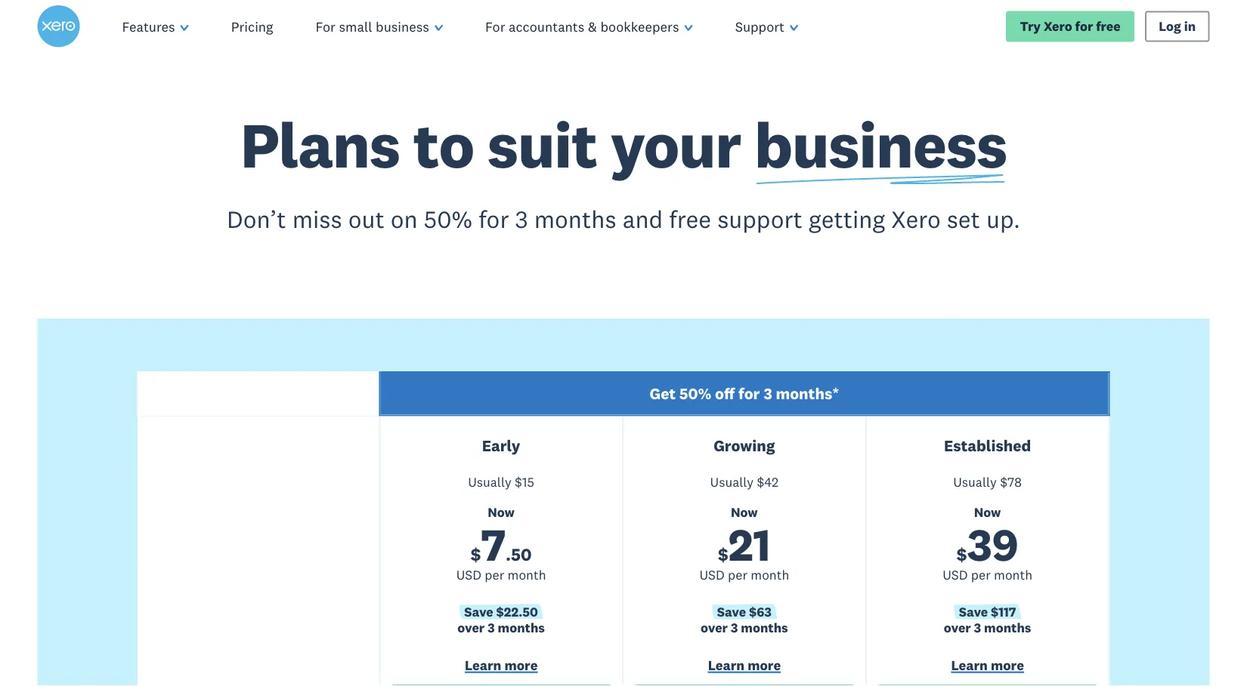 Task type: describe. For each thing, give the bounding box(es) containing it.
getting
[[809, 205, 885, 235]]

over 3 months for 21
[[701, 620, 788, 636]]

suit
[[487, 105, 597, 184]]

per for 39
[[971, 567, 991, 583]]

learn more for 21
[[708, 657, 781, 675]]

over 3 months for 39
[[944, 620, 1031, 636]]

month for 7
[[508, 567, 546, 583]]

miss
[[292, 205, 342, 235]]

get
[[650, 384, 676, 404]]

50
[[511, 544, 532, 566]]

log in
[[1159, 18, 1196, 34]]

don't miss out on 50% for 3 months and free support getting xero set up.
[[227, 205, 1020, 235]]

save $117
[[959, 604, 1016, 621]]

usually $ 15
[[468, 475, 534, 491]]

usually $ 78
[[953, 475, 1022, 491]]

now for 21
[[731, 504, 758, 521]]

0 vertical spatial 50%
[[424, 205, 472, 235]]

$ 7 . 50
[[471, 516, 532, 573]]

up.
[[986, 205, 1020, 235]]

to
[[413, 105, 474, 184]]

try xero for free
[[1020, 18, 1121, 34]]

usd for 7
[[456, 567, 481, 583]]

bookkeepers
[[600, 18, 679, 35]]

learn more link for 7
[[391, 657, 611, 678]]

features button
[[101, 0, 210, 53]]

more for 39
[[991, 657, 1024, 675]]

$63
[[749, 604, 772, 621]]

1 vertical spatial for
[[479, 205, 509, 235]]

$ inside $ 21
[[718, 544, 728, 566]]

1 vertical spatial free
[[669, 205, 711, 235]]

2 horizontal spatial for
[[1075, 18, 1093, 34]]

save for 39
[[959, 604, 988, 621]]

small
[[339, 18, 372, 35]]

39
[[967, 516, 1018, 573]]

78
[[1007, 475, 1022, 491]]

your
[[610, 105, 741, 184]]

usually for 21
[[710, 475, 754, 491]]

save for 21
[[717, 604, 746, 621]]

$ down early
[[515, 475, 522, 491]]

months for 7
[[498, 620, 545, 636]]

now for 39
[[974, 504, 1001, 521]]

off
[[715, 384, 735, 404]]

save $63
[[717, 604, 772, 621]]

42
[[764, 475, 779, 491]]

log
[[1159, 18, 1181, 34]]

learn more link for 39
[[877, 657, 1098, 678]]

get 50% off for 3 months*
[[650, 384, 839, 404]]

established
[[944, 436, 1031, 456]]

features
[[122, 18, 175, 35]]

$ inside $ 39
[[957, 544, 967, 566]]

growing
[[714, 436, 775, 456]]

$ 21
[[718, 516, 771, 573]]

plans to suit your
[[240, 105, 754, 184]]

month for 39
[[994, 567, 1032, 583]]

learn for 7
[[465, 657, 501, 675]]

learn more for 7
[[465, 657, 538, 675]]

for for for small business
[[316, 18, 336, 35]]

learn more link for 21
[[634, 657, 855, 678]]

usd per month for 7
[[456, 567, 546, 583]]

15
[[522, 475, 534, 491]]

usually for 39
[[953, 475, 997, 491]]

months for 21
[[741, 620, 788, 636]]

1 vertical spatial xero
[[891, 205, 941, 235]]

$ inside $ 7 . 50
[[471, 544, 481, 566]]

for accountants & bookkeepers button
[[464, 0, 714, 53]]

&
[[588, 18, 597, 35]]

pricing link
[[210, 0, 294, 53]]

month for 21
[[751, 567, 789, 583]]

usd per month for 21
[[699, 567, 789, 583]]

over for 7
[[457, 620, 485, 636]]

log in link
[[1145, 11, 1210, 42]]



Task type: locate. For each thing, give the bounding box(es) containing it.
0 horizontal spatial free
[[669, 205, 711, 235]]

usually $ 42
[[710, 475, 779, 491]]

2 save from the left
[[717, 604, 746, 621]]

1 month from the left
[[508, 567, 546, 583]]

1 horizontal spatial learn
[[708, 657, 745, 675]]

now down usually $ 78
[[974, 504, 1001, 521]]

$ up the save $117
[[957, 544, 967, 566]]

usd up the save $117
[[943, 567, 968, 583]]

months
[[534, 205, 616, 235], [498, 620, 545, 636], [741, 620, 788, 636], [984, 620, 1031, 636]]

3 usually from the left
[[953, 475, 997, 491]]

0 horizontal spatial xero
[[891, 205, 941, 235]]

1 vertical spatial business
[[754, 105, 1007, 184]]

learn down the save $117
[[951, 657, 988, 675]]

set
[[947, 205, 980, 235]]

learn more link
[[391, 657, 611, 678], [634, 657, 855, 678], [877, 657, 1098, 678]]

accountants
[[509, 18, 585, 35]]

3 learn from the left
[[951, 657, 988, 675]]

0 horizontal spatial now
[[488, 504, 515, 521]]

1 horizontal spatial business
[[754, 105, 1007, 184]]

2 horizontal spatial usually
[[953, 475, 997, 491]]

1 over from the left
[[457, 620, 485, 636]]

learn down save $22.50 on the bottom left
[[465, 657, 501, 675]]

1 horizontal spatial save
[[717, 604, 746, 621]]

0 horizontal spatial save
[[464, 604, 493, 621]]

on
[[391, 205, 418, 235]]

usd up save $22.50 on the bottom left
[[456, 567, 481, 583]]

2 horizontal spatial learn
[[951, 657, 988, 675]]

2 horizontal spatial over 3 months
[[944, 620, 1031, 636]]

0 horizontal spatial usd per month
[[456, 567, 546, 583]]

1 learn more from the left
[[465, 657, 538, 675]]

1 save from the left
[[464, 604, 493, 621]]

over 3 months for 7
[[457, 620, 545, 636]]

2 horizontal spatial save
[[959, 604, 988, 621]]

2 horizontal spatial per
[[971, 567, 991, 583]]

xero homepage image
[[37, 5, 80, 48]]

over left $22.50
[[457, 620, 485, 636]]

usd per month up save $63
[[699, 567, 789, 583]]

2 per from the left
[[728, 567, 747, 583]]

3 learn more from the left
[[951, 657, 1024, 675]]

learn more link down save $63
[[634, 657, 855, 678]]

over
[[457, 620, 485, 636], [701, 620, 728, 636], [944, 620, 971, 636]]

$ down growing
[[757, 475, 764, 491]]

2 learn more from the left
[[708, 657, 781, 675]]

1 per from the left
[[485, 567, 504, 583]]

month up $117
[[994, 567, 1032, 583]]

3 for 39
[[974, 620, 981, 636]]

.
[[506, 544, 511, 566]]

usually down early
[[468, 475, 511, 491]]

1 horizontal spatial month
[[751, 567, 789, 583]]

0 vertical spatial for
[[1075, 18, 1093, 34]]

month up $63
[[751, 567, 789, 583]]

xero
[[1044, 18, 1072, 34], [891, 205, 941, 235]]

for right off
[[738, 384, 760, 404]]

3 save from the left
[[959, 604, 988, 621]]

usd per month down .
[[456, 567, 546, 583]]

usually down established
[[953, 475, 997, 491]]

0 horizontal spatial for
[[316, 18, 336, 35]]

for
[[1075, 18, 1093, 34], [479, 205, 509, 235], [738, 384, 760, 404]]

usd for 39
[[943, 567, 968, 583]]

for for for accountants & bookkeepers
[[485, 18, 505, 35]]

learn more
[[465, 657, 538, 675], [708, 657, 781, 675], [951, 657, 1024, 675]]

for
[[316, 18, 336, 35], [485, 18, 505, 35]]

1 usually from the left
[[468, 475, 511, 491]]

more for 21
[[748, 657, 781, 675]]

try
[[1020, 18, 1041, 34]]

don't
[[227, 205, 286, 235]]

$ up save $63
[[718, 544, 728, 566]]

3 now from the left
[[974, 504, 1001, 521]]

50%
[[424, 205, 472, 235], [679, 384, 711, 404]]

over 3 months
[[457, 620, 545, 636], [701, 620, 788, 636], [944, 620, 1031, 636]]

per up save $63
[[728, 567, 747, 583]]

2 usd from the left
[[699, 567, 725, 583]]

for small business
[[316, 18, 429, 35]]

learn
[[465, 657, 501, 675], [708, 657, 745, 675], [951, 657, 988, 675]]

3
[[515, 205, 528, 235], [763, 384, 772, 404], [487, 620, 495, 636], [731, 620, 738, 636], [974, 620, 981, 636]]

3 over 3 months from the left
[[944, 620, 1031, 636]]

learn more down the save $117
[[951, 657, 1024, 675]]

3 over from the left
[[944, 620, 971, 636]]

and
[[622, 205, 663, 235]]

1 horizontal spatial more
[[748, 657, 781, 675]]

months for 39
[[984, 620, 1031, 636]]

1 horizontal spatial usd
[[699, 567, 725, 583]]

per up save $22.50 on the bottom left
[[485, 567, 504, 583]]

0 horizontal spatial learn
[[465, 657, 501, 675]]

learn for 39
[[951, 657, 988, 675]]

1 usd from the left
[[456, 567, 481, 583]]

2 learn more link from the left
[[634, 657, 855, 678]]

1 more from the left
[[504, 657, 538, 675]]

save left $63
[[717, 604, 746, 621]]

2 horizontal spatial learn more link
[[877, 657, 1098, 678]]

for down the plans to suit your
[[479, 205, 509, 235]]

2 learn from the left
[[708, 657, 745, 675]]

save $22.50
[[464, 604, 538, 621]]

now down usually $ 42
[[731, 504, 758, 521]]

2 more from the left
[[748, 657, 781, 675]]

learn more link down save $22.50 on the bottom left
[[391, 657, 611, 678]]

2 over 3 months from the left
[[701, 620, 788, 636]]

0 vertical spatial business
[[376, 18, 429, 35]]

1 horizontal spatial per
[[728, 567, 747, 583]]

$
[[515, 475, 522, 491], [757, 475, 764, 491], [1000, 475, 1007, 491], [471, 544, 481, 566], [718, 544, 728, 566], [957, 544, 967, 566]]

3 month from the left
[[994, 567, 1032, 583]]

1 usd per month from the left
[[456, 567, 546, 583]]

1 horizontal spatial for
[[738, 384, 760, 404]]

out
[[348, 205, 384, 235]]

3 usd from the left
[[943, 567, 968, 583]]

1 over 3 months from the left
[[457, 620, 545, 636]]

1 horizontal spatial 50%
[[679, 384, 711, 404]]

0 horizontal spatial usd
[[456, 567, 481, 583]]

2 for from the left
[[485, 18, 505, 35]]

plans
[[240, 105, 400, 184]]

usually down growing
[[710, 475, 754, 491]]

support button
[[714, 0, 819, 53]]

1 for from the left
[[316, 18, 336, 35]]

more down $63
[[748, 657, 781, 675]]

usd per month for 39
[[943, 567, 1032, 583]]

for accountants & bookkeepers
[[485, 18, 679, 35]]

now down the usually $ 15
[[488, 504, 515, 521]]

1 now from the left
[[488, 504, 515, 521]]

1 learn from the left
[[465, 657, 501, 675]]

usually for 7
[[468, 475, 511, 491]]

1 horizontal spatial learn more link
[[634, 657, 855, 678]]

for small business button
[[294, 0, 464, 53]]

2 horizontal spatial usd
[[943, 567, 968, 583]]

usd per month up the save $117
[[943, 567, 1032, 583]]

2 month from the left
[[751, 567, 789, 583]]

0 vertical spatial xero
[[1044, 18, 1072, 34]]

early
[[482, 436, 520, 456]]

3 for 7
[[487, 620, 495, 636]]

2 horizontal spatial more
[[991, 657, 1024, 675]]

1 horizontal spatial free
[[1096, 18, 1121, 34]]

3 for 21
[[731, 620, 738, 636]]

3 learn more link from the left
[[877, 657, 1098, 678]]

free left log
[[1096, 18, 1121, 34]]

2 horizontal spatial usd per month
[[943, 567, 1032, 583]]

now for 7
[[488, 504, 515, 521]]

1 horizontal spatial xero
[[1044, 18, 1072, 34]]

save for 7
[[464, 604, 493, 621]]

month
[[508, 567, 546, 583], [751, 567, 789, 583], [994, 567, 1032, 583]]

more down $117
[[991, 657, 1024, 675]]

3 more from the left
[[991, 657, 1024, 675]]

$ 39
[[957, 516, 1018, 573]]

more
[[504, 657, 538, 675], [748, 657, 781, 675], [991, 657, 1024, 675]]

for left small
[[316, 18, 336, 35]]

2 now from the left
[[731, 504, 758, 521]]

0 horizontal spatial business
[[376, 18, 429, 35]]

learn more down save $63
[[708, 657, 781, 675]]

save left $22.50
[[464, 604, 493, 621]]

7
[[481, 516, 506, 573]]

for right try
[[1075, 18, 1093, 34]]

$ down established
[[1000, 475, 1007, 491]]

in
[[1184, 18, 1196, 34]]

1 horizontal spatial now
[[731, 504, 758, 521]]

save
[[464, 604, 493, 621], [717, 604, 746, 621], [959, 604, 988, 621]]

0 horizontal spatial more
[[504, 657, 538, 675]]

usd left 21
[[699, 567, 725, 583]]

3 usd per month from the left
[[943, 567, 1032, 583]]

learn for 21
[[708, 657, 745, 675]]

free right and
[[669, 205, 711, 235]]

xero right try
[[1044, 18, 1072, 34]]

over left $63
[[701, 620, 728, 636]]

per for 21
[[728, 567, 747, 583]]

$22.50
[[496, 604, 538, 621]]

for left the accountants
[[485, 18, 505, 35]]

free
[[1096, 18, 1121, 34], [669, 205, 711, 235]]

learn more down save $22.50 on the bottom left
[[465, 657, 538, 675]]

per for 7
[[485, 567, 504, 583]]

50% left off
[[679, 384, 711, 404]]

more down $22.50
[[504, 657, 538, 675]]

1 horizontal spatial over 3 months
[[701, 620, 788, 636]]

2 usually from the left
[[710, 475, 754, 491]]

0 horizontal spatial 50%
[[424, 205, 472, 235]]

usd
[[456, 567, 481, 583], [699, 567, 725, 583], [943, 567, 968, 583]]

1 horizontal spatial usually
[[710, 475, 754, 491]]

2 horizontal spatial month
[[994, 567, 1032, 583]]

21
[[728, 516, 771, 573]]

1 vertical spatial 50%
[[679, 384, 711, 404]]

more for 7
[[504, 657, 538, 675]]

0 horizontal spatial learn more
[[465, 657, 538, 675]]

0 vertical spatial free
[[1096, 18, 1121, 34]]

1 horizontal spatial usd per month
[[699, 567, 789, 583]]

0 horizontal spatial for
[[479, 205, 509, 235]]

per
[[485, 567, 504, 583], [728, 567, 747, 583], [971, 567, 991, 583]]

$117
[[991, 604, 1016, 621]]

months*
[[776, 384, 839, 404]]

2 horizontal spatial over
[[944, 620, 971, 636]]

now
[[488, 504, 515, 521], [731, 504, 758, 521], [974, 504, 1001, 521]]

per up the save $117
[[971, 567, 991, 583]]

xero left set
[[891, 205, 941, 235]]

2 over from the left
[[701, 620, 728, 636]]

support
[[717, 205, 803, 235]]

month down 50
[[508, 567, 546, 583]]

0 horizontal spatial over 3 months
[[457, 620, 545, 636]]

business inside dropdown button
[[376, 18, 429, 35]]

1 horizontal spatial for
[[485, 18, 505, 35]]

0 horizontal spatial per
[[485, 567, 504, 583]]

learn more for 39
[[951, 657, 1024, 675]]

learn more link down the save $117
[[877, 657, 1098, 678]]

over left $117
[[944, 620, 971, 636]]

$ left .
[[471, 544, 481, 566]]

3 per from the left
[[971, 567, 991, 583]]

try xero for free link
[[1006, 11, 1134, 42]]

50% right on
[[424, 205, 472, 235]]

support
[[735, 18, 785, 35]]

learn down save $63
[[708, 657, 745, 675]]

pricing
[[231, 18, 273, 35]]

2 horizontal spatial now
[[974, 504, 1001, 521]]

0 horizontal spatial month
[[508, 567, 546, 583]]

2 vertical spatial for
[[738, 384, 760, 404]]

business
[[376, 18, 429, 35], [754, 105, 1007, 184]]

usually
[[468, 475, 511, 491], [710, 475, 754, 491], [953, 475, 997, 491]]

0 horizontal spatial learn more link
[[391, 657, 611, 678]]

usd for 21
[[699, 567, 725, 583]]

save left $117
[[959, 604, 988, 621]]

over for 39
[[944, 620, 971, 636]]

1 learn more link from the left
[[391, 657, 611, 678]]

2 horizontal spatial learn more
[[951, 657, 1024, 675]]

0 horizontal spatial over
[[457, 620, 485, 636]]

2 usd per month from the left
[[699, 567, 789, 583]]

1 horizontal spatial learn more
[[708, 657, 781, 675]]

over for 21
[[701, 620, 728, 636]]

1 horizontal spatial over
[[701, 620, 728, 636]]

usd per month
[[456, 567, 546, 583], [699, 567, 789, 583], [943, 567, 1032, 583]]

0 horizontal spatial usually
[[468, 475, 511, 491]]



Task type: vqa. For each thing, say whether or not it's contained in the screenshot.
topmost 50%
yes



